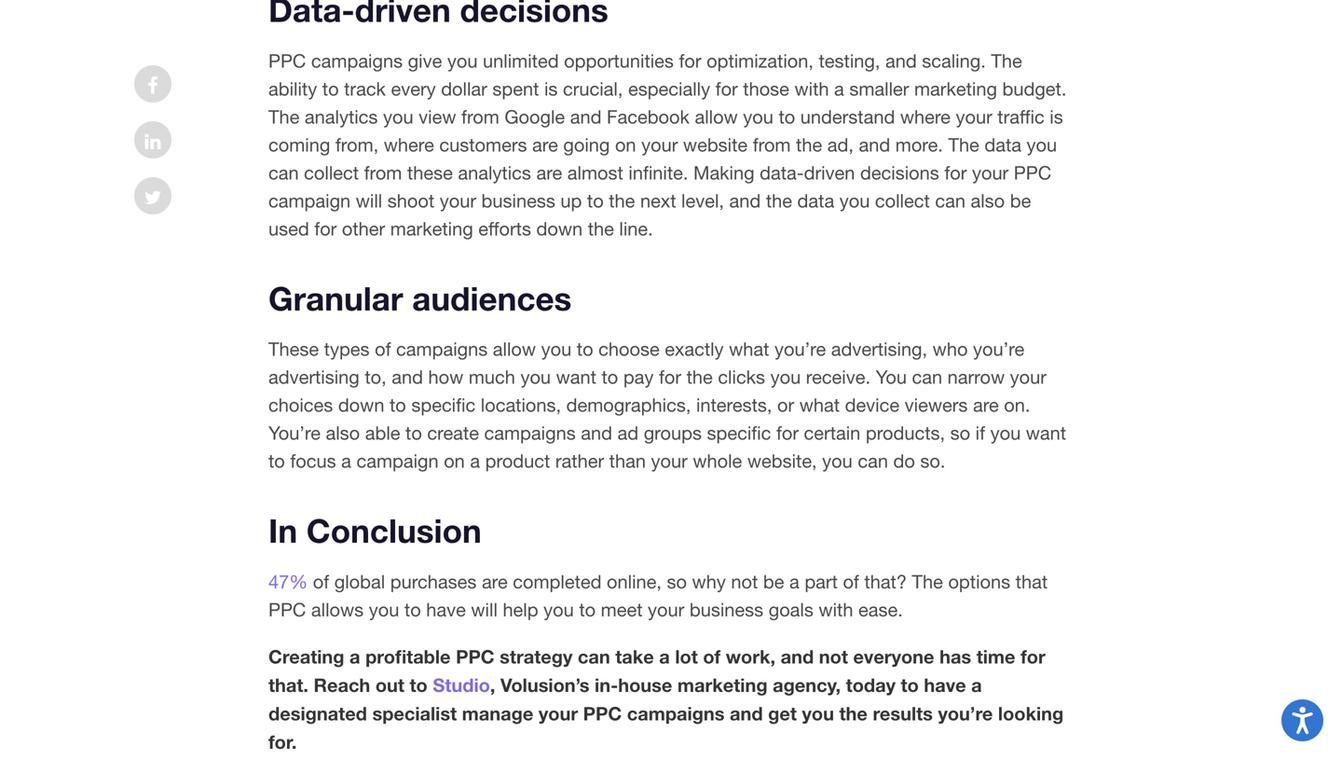 Task type: describe. For each thing, give the bounding box(es) containing it.
1 horizontal spatial data
[[985, 134, 1022, 156]]

studio link
[[433, 674, 490, 696]]

next
[[641, 190, 677, 212]]

and down making
[[730, 190, 761, 212]]

the inside of global purchases are completed online, so why not be a part of that? the options that ppc allows you to have will help you to meet your business goals with ease.
[[913, 571, 944, 593]]

unlimited
[[483, 50, 559, 72]]

for.
[[269, 731, 297, 753]]

the left ad,
[[796, 134, 823, 156]]

campaign inside ppc campaigns give you unlimited opportunities for optimization, testing, and scaling. the ability to track every dollar spent is crucial, especially for those with a smaller marketing budget. the analytics you view from google and facebook allow you to understand where your traffic is coming from, where customers are going on your website from the ad, and more. the data you can collect from these analytics are almost infinite. making data-driven decisions for your ppc campaign will shoot your business up to the next level, and the data you collect can also be used for other marketing efforts down the line.
[[269, 190, 351, 212]]

online,
[[607, 571, 662, 593]]

your up on.
[[1011, 366, 1047, 388]]

on.
[[1005, 394, 1031, 416]]

0 vertical spatial specific
[[412, 394, 476, 416]]

more.
[[896, 134, 944, 156]]

you're
[[269, 422, 321, 444]]

types
[[324, 338, 370, 360]]

1 horizontal spatial is
[[1050, 106, 1064, 128]]

and up "smaller"
[[886, 50, 917, 72]]

allow inside 'these types of campaigns allow you to choose exactly what you're advertising, who you're advertising to, and how much you want to pay for the clicks you receive. you can narrow your choices down to specific locations, demographics, interests, or what device viewers are on. you're also able to create campaigns and ad groups specific for certain products, so if you want to focus a campaign on a product rather than your whole website, you can do so.'
[[493, 338, 536, 360]]

going
[[564, 134, 610, 156]]

2 horizontal spatial marketing
[[915, 78, 998, 100]]

website,
[[748, 450, 818, 472]]

1 vertical spatial marketing
[[391, 218, 473, 240]]

from,
[[336, 134, 379, 156]]

or
[[778, 394, 795, 416]]

for right decisions
[[945, 162, 967, 184]]

driven
[[804, 162, 856, 184]]

google
[[505, 106, 565, 128]]

has
[[940, 645, 972, 668]]

your up infinite.
[[642, 134, 678, 156]]

the down 'ability'
[[269, 106, 300, 128]]

why
[[693, 571, 726, 593]]

a left lot
[[660, 645, 670, 668]]

get
[[769, 702, 797, 725]]

down inside 'these types of campaigns allow you to choose exactly what you're advertising, who you're advertising to, and how much you want to pay for the clicks you receive. you can narrow your choices down to specific locations, demographics, interests, or what device viewers are on. you're also able to create campaigns and ad groups specific for certain products, so if you want to focus a campaign on a product rather than your whole website, you can do so.'
[[338, 394, 385, 416]]

you
[[876, 366, 907, 388]]

have inside of global purchases are completed online, so why not be a part of that? the options that ppc allows you to have will help you to meet your business goals with ease.
[[426, 599, 466, 621]]

the up line.
[[609, 190, 635, 212]]

facebook image
[[148, 76, 158, 95]]

traffic
[[998, 106, 1045, 128]]

can down decisions
[[936, 190, 966, 212]]

that.
[[269, 674, 309, 696]]

volusion's
[[501, 674, 590, 696]]

reach
[[314, 674, 371, 696]]

customers
[[440, 134, 527, 156]]

do
[[894, 450, 916, 472]]

0 vertical spatial is
[[545, 78, 558, 100]]

ppc inside ", volusion's in-house marketing agency, today to have a designated specialist manage your ppc campaigns and get you the results you're looking for."
[[584, 702, 622, 725]]

and left ad
[[581, 422, 613, 444]]

business inside of global purchases are completed online, so why not be a part of that? the options that ppc allows you to have will help you to meet your business goals with ease.
[[690, 599, 764, 621]]

a inside ", volusion's in-house marketing agency, today to have a designated specialist manage your ppc campaigns and get you the results you're looking for."
[[972, 674, 983, 696]]

advertising
[[269, 366, 360, 388]]

to left meet
[[579, 599, 596, 621]]

completed
[[513, 571, 602, 593]]

global
[[335, 571, 385, 593]]

allows
[[311, 599, 364, 621]]

can left do on the bottom right of page
[[858, 450, 889, 472]]

can down coming
[[269, 162, 299, 184]]

1 vertical spatial where
[[384, 134, 434, 156]]

on inside ppc campaigns give you unlimited opportunities for optimization, testing, and scaling. the ability to track every dollar spent is crucial, especially for those with a smaller marketing budget. the analytics you view from google and facebook allow you to understand where your traffic is coming from, where customers are going on your website from the ad, and more. the data you can collect from these analytics are almost infinite. making data-driven decisions for your ppc campaign will shoot your business up to the next level, and the data you collect can also be used for other marketing efforts down the line.
[[615, 134, 637, 156]]

your down these
[[440, 190, 477, 212]]

the down data-
[[766, 190, 793, 212]]

goals
[[769, 599, 814, 621]]

linkedin image
[[145, 132, 161, 151]]

ease.
[[859, 599, 903, 621]]

your inside of global purchases are completed online, so why not be a part of that? the options that ppc allows you to have will help you to meet your business goals with ease.
[[648, 599, 685, 621]]

for right pay
[[659, 366, 682, 388]]

and inside "creating a profitable ppc strategy can take a lot of work, and not everyone has time for that. reach out to"
[[781, 645, 814, 668]]

granular audiences
[[269, 279, 572, 317]]

who
[[933, 338, 968, 360]]

everyone
[[854, 645, 935, 668]]

with inside of global purchases are completed online, so why not be a part of that? the options that ppc allows you to have will help you to meet your business goals with ease.
[[819, 599, 854, 621]]

and inside ", volusion's in-house marketing agency, today to have a designated specialist manage your ppc campaigns and get you the results you're looking for."
[[730, 702, 763, 725]]

certain
[[804, 422, 861, 444]]

will inside of global purchases are completed online, so why not be a part of that? the options that ppc allows you to have will help you to meet your business goals with ease.
[[471, 599, 498, 621]]

be inside ppc campaigns give you unlimited opportunities for optimization, testing, and scaling. the ability to track every dollar spent is crucial, especially for those with a smaller marketing budget. the analytics you view from google and facebook allow you to understand where your traffic is coming from, where customers are going on your website from the ad, and more. the data you can collect from these analytics are almost infinite. making data-driven decisions for your ppc campaign will shoot your business up to the next level, and the data you collect can also be used for other marketing efforts down the line.
[[1011, 190, 1032, 212]]

dollar
[[441, 78, 488, 100]]

to left pay
[[602, 366, 619, 388]]

budget.
[[1003, 78, 1067, 100]]

strategy
[[500, 645, 573, 668]]

today
[[846, 674, 896, 696]]

focus
[[290, 450, 336, 472]]

results
[[873, 702, 933, 725]]

other
[[342, 218, 385, 240]]

and up 'going'
[[570, 106, 602, 128]]

rather
[[556, 450, 604, 472]]

of up allows
[[313, 571, 329, 593]]

these types of campaigns allow you to choose exactly what you're advertising, who you're advertising to, and how much you want to pay for the clicks you receive. you can narrow your choices down to specific locations, demographics, interests, or what device viewers are on. you're also able to create campaigns and ad groups specific for certain products, so if you want to focus a campaign on a product rather than your whole website, you can do so.
[[269, 338, 1067, 472]]

so inside of global purchases are completed online, so why not be a part of that? the options that ppc allows you to have will help you to meet your business goals with ease.
[[667, 571, 687, 593]]

are up up
[[537, 162, 563, 184]]

view
[[419, 106, 456, 128]]

the left line.
[[588, 218, 614, 240]]

purchases
[[391, 571, 477, 593]]

product
[[486, 450, 551, 472]]

coming
[[269, 134, 330, 156]]

to right 'able'
[[406, 422, 422, 444]]

opportunities
[[564, 50, 674, 72]]

you're up the narrow
[[974, 338, 1025, 360]]

exactly
[[665, 338, 724, 360]]

47% link
[[269, 571, 308, 593]]

the up budget.
[[992, 50, 1023, 72]]

line.
[[620, 218, 654, 240]]

to left choose
[[577, 338, 594, 360]]

0 horizontal spatial what
[[729, 338, 770, 360]]

to down purchases
[[405, 599, 421, 621]]

0 horizontal spatial data
[[798, 190, 835, 212]]

whole
[[693, 450, 743, 472]]

you inside ", volusion's in-house marketing agency, today to have a designated specialist manage your ppc campaigns and get you the results you're looking for."
[[802, 702, 835, 725]]

ad
[[618, 422, 639, 444]]

marketing inside ", volusion's in-house marketing agency, today to have a designated specialist manage your ppc campaigns and get you the results you're looking for."
[[678, 674, 768, 696]]

how
[[429, 366, 464, 388]]

time
[[977, 645, 1016, 668]]

looking
[[999, 702, 1064, 725]]

options
[[949, 571, 1011, 593]]

ppc campaigns give you unlimited opportunities for optimization, testing, and scaling. the ability to track every dollar spent is crucial, especially for those with a smaller marketing budget. the analytics you view from google and facebook allow you to understand where your traffic is coming from, where customers are going on your website from the ad, and more. the data you can collect from these analytics are almost infinite. making data-driven decisions for your ppc campaign will shoot your business up to the next level, and the data you collect can also be used for other marketing efforts down the line.
[[269, 50, 1067, 240]]

house
[[619, 674, 673, 696]]

to left track
[[322, 78, 339, 100]]

narrow
[[948, 366, 1005, 388]]

0 vertical spatial from
[[462, 106, 500, 128]]

used
[[269, 218, 309, 240]]

choices
[[269, 394, 333, 416]]

not inside "creating a profitable ppc strategy can take a lot of work, and not everyone has time for that. reach out to"
[[820, 645, 849, 668]]

the inside ", volusion's in-house marketing agency, today to have a designated specialist manage your ppc campaigns and get you the results you're looking for."
[[840, 702, 868, 725]]

optimization,
[[707, 50, 814, 72]]

1 horizontal spatial where
[[901, 106, 951, 128]]

also inside 'these types of campaigns allow you to choose exactly what you're advertising, who you're advertising to, and how much you want to pay for the clicks you receive. you can narrow your choices down to specific locations, demographics, interests, or what device viewers are on. you're also able to create campaigns and ad groups specific for certain products, so if you want to focus a campaign on a product rather than your whole website, you can do so.'
[[326, 422, 360, 444]]

for left the those
[[716, 78, 738, 100]]

1 vertical spatial collect
[[876, 190, 931, 212]]

for up especially
[[679, 50, 702, 72]]

ppc inside "creating a profitable ppc strategy can take a lot of work, and not everyone has time for that. reach out to"
[[456, 645, 495, 668]]

scaling.
[[923, 50, 986, 72]]

to down you're
[[269, 450, 285, 472]]

lot
[[676, 645, 698, 668]]

up
[[561, 190, 582, 212]]



Task type: vqa. For each thing, say whether or not it's contained in the screenshot.
top collect
yes



Task type: locate. For each thing, give the bounding box(es) containing it.
0 vertical spatial down
[[537, 218, 583, 240]]

to down the those
[[779, 106, 796, 128]]

data down driven
[[798, 190, 835, 212]]

ppc down 47%
[[269, 599, 306, 621]]

are inside 'these types of campaigns allow you to choose exactly what you're advertising, who you're advertising to, and how much you want to pay for the clicks you receive. you can narrow your choices down to specific locations, demographics, interests, or what device viewers are on. you're also able to create campaigns and ad groups specific for certain products, so if you want to focus a campaign on a product rather than your whole website, you can do so.'
[[974, 394, 1000, 416]]

campaigns down the locations,
[[485, 422, 576, 444]]

1 horizontal spatial so
[[951, 422, 971, 444]]

and
[[886, 50, 917, 72], [570, 106, 602, 128], [859, 134, 891, 156], [730, 190, 761, 212], [392, 366, 423, 388], [581, 422, 613, 444], [781, 645, 814, 668], [730, 702, 763, 725]]

twitter image
[[144, 188, 162, 207]]

0 horizontal spatial marketing
[[391, 218, 473, 240]]

want down on.
[[1027, 422, 1067, 444]]

specific down interests,
[[707, 422, 772, 444]]

so.
[[921, 450, 946, 472]]

the down the exactly
[[687, 366, 713, 388]]

data down traffic
[[985, 134, 1022, 156]]

is up google
[[545, 78, 558, 100]]

, volusion's in-house marketing agency, today to have a designated specialist manage your ppc campaigns and get you the results you're looking for.
[[269, 674, 1064, 753]]

analytics up from,
[[305, 106, 378, 128]]

allow inside ppc campaigns give you unlimited opportunities for optimization, testing, and scaling. the ability to track every dollar spent is crucial, especially for those with a smaller marketing budget. the analytics you view from google and facebook allow you to understand where your traffic is coming from, where customers are going on your website from the ad, and more. the data you can collect from these analytics are almost infinite. making data-driven decisions for your ppc campaign will shoot your business up to the next level, and the data you collect can also be used for other marketing efforts down the line.
[[695, 106, 738, 128]]

your left traffic
[[956, 106, 993, 128]]

0 horizontal spatial not
[[732, 571, 758, 593]]

1 horizontal spatial down
[[537, 218, 583, 240]]

0 horizontal spatial analytics
[[305, 106, 378, 128]]

a inside ppc campaigns give you unlimited opportunities for optimization, testing, and scaling. the ability to track every dollar spent is crucial, especially for those with a smaller marketing budget. the analytics you view from google and facebook allow you to understand where your traffic is coming from, where customers are going on your website from the ad, and more. the data you can collect from these analytics are almost infinite. making data-driven decisions for your ppc campaign will shoot your business up to the next level, and the data you collect can also be used for other marketing efforts down the line.
[[835, 78, 845, 100]]

you're down has at the right of the page
[[939, 702, 994, 725]]

1 horizontal spatial on
[[615, 134, 637, 156]]

viewers
[[905, 394, 968, 416]]

website
[[684, 134, 748, 156]]

ppc down traffic
[[1014, 162, 1052, 184]]

0 horizontal spatial want
[[556, 366, 597, 388]]

your down online,
[[648, 599, 685, 621]]

on inside 'these types of campaigns allow you to choose exactly what you're advertising, who you're advertising to, and how much you want to pay for the clicks you receive. you can narrow your choices down to specific locations, demographics, interests, or what device viewers are on. you're also able to create campaigns and ad groups specific for certain products, so if you want to focus a campaign on a product rather than your whole website, you can do so.'
[[444, 450, 465, 472]]

0 horizontal spatial be
[[764, 571, 785, 593]]

the right that?
[[913, 571, 944, 593]]

,
[[490, 674, 496, 696]]

with up the understand
[[795, 78, 830, 100]]

0 vertical spatial what
[[729, 338, 770, 360]]

0 vertical spatial analytics
[[305, 106, 378, 128]]

campaign inside 'these types of campaigns allow you to choose exactly what you're advertising, who you're advertising to, and how much you want to pay for the clicks you receive. you can narrow your choices down to specific locations, demographics, interests, or what device viewers are on. you're also able to create campaigns and ad groups specific for certain products, so if you want to focus a campaign on a product rather than your whole website, you can do so.'
[[357, 450, 439, 472]]

a right focus
[[341, 450, 352, 472]]

have down has at the right of the page
[[925, 674, 967, 696]]

groups
[[644, 422, 702, 444]]

shoot
[[388, 190, 435, 212]]

of inside "creating a profitable ppc strategy can take a lot of work, and not everyone has time for that. reach out to"
[[703, 645, 721, 668]]

than
[[610, 450, 646, 472]]

create
[[428, 422, 479, 444]]

so left why
[[667, 571, 687, 593]]

understand
[[801, 106, 896, 128]]

a down time
[[972, 674, 983, 696]]

also
[[971, 190, 1006, 212], [326, 422, 360, 444]]

1 horizontal spatial not
[[820, 645, 849, 668]]

and right to,
[[392, 366, 423, 388]]

ppc up studio link
[[456, 645, 495, 668]]

if
[[976, 422, 986, 444]]

want
[[556, 366, 597, 388], [1027, 422, 1067, 444]]

these
[[407, 162, 453, 184]]

1 vertical spatial so
[[667, 571, 687, 593]]

1 vertical spatial campaign
[[357, 450, 439, 472]]

efforts
[[479, 218, 532, 240]]

what up clicks at right
[[729, 338, 770, 360]]

to right up
[[587, 190, 604, 212]]

0 horizontal spatial have
[[426, 599, 466, 621]]

data-
[[760, 162, 804, 184]]

in-
[[595, 674, 619, 696]]

testing,
[[819, 50, 881, 72]]

interests,
[[697, 394, 773, 416]]

1 vertical spatial want
[[1027, 422, 1067, 444]]

of right lot
[[703, 645, 721, 668]]

receive.
[[806, 366, 871, 388]]

a up the reach
[[350, 645, 360, 668]]

1 horizontal spatial want
[[1027, 422, 1067, 444]]

a inside of global purchases are completed online, so why not be a part of that? the options that ppc allows you to have will help you to meet your business goals with ease.
[[790, 571, 800, 593]]

your
[[956, 106, 993, 128], [642, 134, 678, 156], [973, 162, 1009, 184], [440, 190, 477, 212], [1011, 366, 1047, 388], [651, 450, 688, 472], [648, 599, 685, 621], [539, 702, 578, 725]]

that
[[1016, 571, 1048, 593]]

a up the understand
[[835, 78, 845, 100]]

able
[[365, 422, 401, 444]]

is
[[545, 78, 558, 100], [1050, 106, 1064, 128]]

device
[[845, 394, 900, 416]]

making
[[694, 162, 755, 184]]

where
[[901, 106, 951, 128], [384, 134, 434, 156]]

1 vertical spatial is
[[1050, 106, 1064, 128]]

0 horizontal spatial on
[[444, 450, 465, 472]]

your down volusion's at left bottom
[[539, 702, 578, 725]]

in
[[269, 511, 298, 550]]

0 horizontal spatial allow
[[493, 338, 536, 360]]

1 vertical spatial be
[[764, 571, 785, 593]]

analytics
[[305, 106, 378, 128], [458, 162, 531, 184]]

and right ad,
[[859, 134, 891, 156]]

to up "results"
[[901, 674, 919, 696]]

0 horizontal spatial business
[[482, 190, 556, 212]]

2 horizontal spatial from
[[753, 134, 791, 156]]

also down traffic
[[971, 190, 1006, 212]]

0 horizontal spatial where
[[384, 134, 434, 156]]

smaller
[[850, 78, 910, 100]]

1 horizontal spatial collect
[[876, 190, 931, 212]]

can
[[269, 162, 299, 184], [936, 190, 966, 212], [913, 366, 943, 388], [858, 450, 889, 472], [578, 645, 611, 668]]

not up agency,
[[820, 645, 849, 668]]

also inside ppc campaigns give you unlimited opportunities for optimization, testing, and scaling. the ability to track every dollar spent is crucial, especially for those with a smaller marketing budget. the analytics you view from google and facebook allow you to understand where your traffic is coming from, where customers are going on your website from the ad, and more. the data you can collect from these analytics are almost infinite. making data-driven decisions for your ppc campaign will shoot your business up to the next level, and the data you collect can also be used for other marketing efforts down the line.
[[971, 190, 1006, 212]]

ppc
[[269, 50, 306, 72], [1014, 162, 1052, 184], [269, 599, 306, 621], [456, 645, 495, 668], [584, 702, 622, 725]]

are inside of global purchases are completed online, so why not be a part of that? the options that ppc allows you to have will help you to meet your business goals with ease.
[[482, 571, 508, 593]]

1 horizontal spatial specific
[[707, 422, 772, 444]]

also left 'able'
[[326, 422, 360, 444]]

1 horizontal spatial business
[[690, 599, 764, 621]]

0 horizontal spatial specific
[[412, 394, 476, 416]]

0 vertical spatial allow
[[695, 106, 738, 128]]

creating a profitable ppc strategy can take a lot of work, and not everyone has time for that. reach out to
[[269, 645, 1046, 696]]

allow up much
[[493, 338, 536, 360]]

collect down decisions
[[876, 190, 931, 212]]

on down "facebook"
[[615, 134, 637, 156]]

down down up
[[537, 218, 583, 240]]

marketing
[[915, 78, 998, 100], [391, 218, 473, 240], [678, 674, 768, 696]]

business
[[482, 190, 556, 212], [690, 599, 764, 621]]

1 vertical spatial data
[[798, 190, 835, 212]]

1 horizontal spatial allow
[[695, 106, 738, 128]]

are down google
[[533, 134, 558, 156]]

0 vertical spatial also
[[971, 190, 1006, 212]]

ppc inside of global purchases are completed online, so why not be a part of that? the options that ppc allows you to have will help you to meet your business goals with ease.
[[269, 599, 306, 621]]

collect down from,
[[304, 162, 359, 184]]

from up data-
[[753, 134, 791, 156]]

1 horizontal spatial have
[[925, 674, 967, 696]]

will left help
[[471, 599, 498, 621]]

0 vertical spatial not
[[732, 571, 758, 593]]

marketing down scaling.
[[915, 78, 998, 100]]

choose
[[599, 338, 660, 360]]

1 vertical spatial with
[[819, 599, 854, 621]]

to inside ", volusion's in-house marketing agency, today to have a designated specialist manage your ppc campaigns and get you the results you're looking for."
[[901, 674, 919, 696]]

1 horizontal spatial campaign
[[357, 450, 439, 472]]

1 horizontal spatial from
[[462, 106, 500, 128]]

can up viewers
[[913, 366, 943, 388]]

0 vertical spatial on
[[615, 134, 637, 156]]

decisions
[[861, 162, 940, 184]]

meet
[[601, 599, 643, 621]]

business up efforts
[[482, 190, 556, 212]]

0 vertical spatial where
[[901, 106, 951, 128]]

take
[[616, 645, 654, 668]]

is right traffic
[[1050, 106, 1064, 128]]

specific
[[412, 394, 476, 416], [707, 422, 772, 444]]

where up more. at the right of page
[[901, 106, 951, 128]]

you're up receive.
[[775, 338, 826, 360]]

campaign up the used
[[269, 190, 351, 212]]

1 vertical spatial have
[[925, 674, 967, 696]]

1 vertical spatial will
[[471, 599, 498, 621]]

1 vertical spatial on
[[444, 450, 465, 472]]

campaigns down house
[[627, 702, 725, 725]]

campaign down 'able'
[[357, 450, 439, 472]]

0 horizontal spatial down
[[338, 394, 385, 416]]

0 horizontal spatial collect
[[304, 162, 359, 184]]

from up customers
[[462, 106, 500, 128]]

47%
[[269, 571, 308, 593]]

your down groups
[[651, 450, 688, 472]]

1 vertical spatial what
[[800, 394, 840, 416]]

crucial,
[[563, 78, 623, 100]]

of right part
[[843, 571, 860, 593]]

to inside "creating a profitable ppc strategy can take a lot of work, and not everyone has time for that. reach out to"
[[410, 674, 428, 696]]

facebook
[[607, 106, 690, 128]]

clicks
[[718, 366, 766, 388]]

are up if
[[974, 394, 1000, 416]]

will inside ppc campaigns give you unlimited opportunities for optimization, testing, and scaling. the ability to track every dollar spent is crucial, especially for those with a smaller marketing budget. the analytics you view from google and facebook allow you to understand where your traffic is coming from, where customers are going on your website from the ad, and more. the data you can collect from these analytics are almost infinite. making data-driven decisions for your ppc campaign will shoot your business up to the next level, and the data you collect can also be used for other marketing efforts down the line.
[[356, 190, 383, 212]]

pay
[[624, 366, 654, 388]]

0 vertical spatial with
[[795, 78, 830, 100]]

0 horizontal spatial will
[[356, 190, 383, 212]]

1 vertical spatial from
[[753, 134, 791, 156]]

manage
[[462, 702, 534, 725]]

0 vertical spatial data
[[985, 134, 1022, 156]]

1 vertical spatial specific
[[707, 422, 772, 444]]

part
[[805, 571, 838, 593]]

so inside 'these types of campaigns allow you to choose exactly what you're advertising, who you're advertising to, and how much you want to pay for the clicks you receive. you can narrow your choices down to specific locations, demographics, interests, or what device viewers are on. you're also able to create campaigns and ad groups specific for certain products, so if you want to focus a campaign on a product rather than your whole website, you can do so.'
[[951, 422, 971, 444]]

1 vertical spatial analytics
[[458, 162, 531, 184]]

to up 'able'
[[390, 394, 406, 416]]

1 horizontal spatial analytics
[[458, 162, 531, 184]]

ppc up 'ability'
[[269, 50, 306, 72]]

you're inside ", volusion's in-house marketing agency, today to have a designated specialist manage your ppc campaigns and get you the results you're looking for."
[[939, 702, 994, 725]]

creating
[[269, 645, 345, 668]]

0 horizontal spatial is
[[545, 78, 558, 100]]

campaigns inside ", volusion's in-house marketing agency, today to have a designated specialist manage your ppc campaigns and get you the results you're looking for."
[[627, 702, 725, 725]]

0 vertical spatial be
[[1011, 190, 1032, 212]]

the
[[992, 50, 1023, 72], [269, 106, 300, 128], [949, 134, 980, 156], [913, 571, 944, 593]]

0 horizontal spatial also
[[326, 422, 360, 444]]

from down from,
[[364, 162, 402, 184]]

0 vertical spatial so
[[951, 422, 971, 444]]

the right more. at the right of page
[[949, 134, 980, 156]]

can up in-
[[578, 645, 611, 668]]

want up demographics,
[[556, 366, 597, 388]]

business inside ppc campaigns give you unlimited opportunities for optimization, testing, and scaling. the ability to track every dollar spent is crucial, especially for those with a smaller marketing budget. the analytics you view from google and facebook allow you to understand where your traffic is coming from, where customers are going on your website from the ad, and more. the data you can collect from these analytics are almost infinite. making data-driven decisions for your ppc campaign will shoot your business up to the next level, and the data you collect can also be used for other marketing efforts down the line.
[[482, 190, 556, 212]]

where up these
[[384, 134, 434, 156]]

your inside ", volusion's in-house marketing agency, today to have a designated specialist manage your ppc campaigns and get you the results you're looking for."
[[539, 702, 578, 725]]

so
[[951, 422, 971, 444], [667, 571, 687, 593]]

down inside ppc campaigns give you unlimited opportunities for optimization, testing, and scaling. the ability to track every dollar spent is crucial, especially for those with a smaller marketing budget. the analytics you view from google and facebook allow you to understand where your traffic is coming from, where customers are going on your website from the ad, and more. the data you can collect from these analytics are almost infinite. making data-driven decisions for your ppc campaign will shoot your business up to the next level, and the data you collect can also be used for other marketing efforts down the line.
[[537, 218, 583, 240]]

of inside 'these types of campaigns allow you to choose exactly what you're advertising, who you're advertising to, and how much you want to pay for the clicks you receive. you can narrow your choices down to specific locations, demographics, interests, or what device viewers are on. you're also able to create campaigns and ad groups specific for certain products, so if you want to focus a campaign on a product rather than your whole website, you can do so.'
[[375, 338, 391, 360]]

1 vertical spatial business
[[690, 599, 764, 621]]

0 vertical spatial business
[[482, 190, 556, 212]]

specific down the "how" on the left of page
[[412, 394, 476, 416]]

campaigns up track
[[311, 50, 403, 72]]

a down create
[[470, 450, 480, 472]]

1 horizontal spatial marketing
[[678, 674, 768, 696]]

have down purchases
[[426, 599, 466, 621]]

1 horizontal spatial what
[[800, 394, 840, 416]]

will up other
[[356, 190, 383, 212]]

1 vertical spatial down
[[338, 394, 385, 416]]

1 horizontal spatial be
[[1011, 190, 1032, 212]]

and left get in the bottom of the page
[[730, 702, 763, 725]]

agency,
[[773, 674, 841, 696]]

0 vertical spatial have
[[426, 599, 466, 621]]

not inside of global purchases are completed online, so why not be a part of that? the options that ppc allows you to have will help you to meet your business goals with ease.
[[732, 571, 758, 593]]

1 vertical spatial not
[[820, 645, 849, 668]]

open accessibe: accessibility options, statement and help image
[[1293, 707, 1314, 734]]

be inside of global purchases are completed online, so why not be a part of that? the options that ppc allows you to have will help you to meet your business goals with ease.
[[764, 571, 785, 593]]

you're
[[775, 338, 826, 360], [974, 338, 1025, 360], [939, 702, 994, 725]]

0 vertical spatial marketing
[[915, 78, 998, 100]]

allow up website
[[695, 106, 738, 128]]

the
[[796, 134, 823, 156], [609, 190, 635, 212], [766, 190, 793, 212], [588, 218, 614, 240], [687, 366, 713, 388], [840, 702, 868, 725]]

2 vertical spatial from
[[364, 162, 402, 184]]

be down traffic
[[1011, 190, 1032, 212]]

for down or
[[777, 422, 799, 444]]

from
[[462, 106, 500, 128], [753, 134, 791, 156], [364, 162, 402, 184]]

granular
[[269, 279, 403, 317]]

on down create
[[444, 450, 465, 472]]

infinite.
[[629, 162, 689, 184]]

that?
[[865, 571, 907, 593]]

will
[[356, 190, 383, 212], [471, 599, 498, 621]]

every
[[391, 78, 436, 100]]

the inside 'these types of campaigns allow you to choose exactly what you're advertising, who you're advertising to, and how much you want to pay for the clicks you receive. you can narrow your choices down to specific locations, demographics, interests, or what device viewers are on. you're also able to create campaigns and ad groups specific for certain products, so if you want to focus a campaign on a product rather than your whole website, you can do so.'
[[687, 366, 713, 388]]

your down traffic
[[973, 162, 1009, 184]]

0 horizontal spatial from
[[364, 162, 402, 184]]

for inside "creating a profitable ppc strategy can take a lot of work, and not everyone has time for that. reach out to"
[[1021, 645, 1046, 668]]

0 vertical spatial collect
[[304, 162, 359, 184]]

0 vertical spatial will
[[356, 190, 383, 212]]

0 vertical spatial campaign
[[269, 190, 351, 212]]

with inside ppc campaigns give you unlimited opportunities for optimization, testing, and scaling. the ability to track every dollar spent is crucial, especially for those with a smaller marketing budget. the analytics you view from google and facebook allow you to understand where your traffic is coming from, where customers are going on your website from the ad, and more. the data you can collect from these analytics are almost infinite. making data-driven decisions for your ppc campaign will shoot your business up to the next level, and the data you collect can also be used for other marketing efforts down the line.
[[795, 78, 830, 100]]

for right the used
[[315, 218, 337, 240]]

ability
[[269, 78, 317, 100]]

are
[[533, 134, 558, 156], [537, 162, 563, 184], [974, 394, 1000, 416], [482, 571, 508, 593]]

especially
[[629, 78, 711, 100]]

1 vertical spatial allow
[[493, 338, 536, 360]]

ppc down in-
[[584, 702, 622, 725]]

profitable
[[366, 645, 451, 668]]

1 horizontal spatial will
[[471, 599, 498, 621]]

products,
[[866, 422, 946, 444]]

have inside ", volusion's in-house marketing agency, today to have a designated specialist manage your ppc campaigns and get you the results you're looking for."
[[925, 674, 967, 696]]

0 horizontal spatial so
[[667, 571, 687, 593]]

can inside "creating a profitable ppc strategy can take a lot of work, and not everyone has time for that. reach out to"
[[578, 645, 611, 668]]

with down part
[[819, 599, 854, 621]]

level,
[[682, 190, 725, 212]]

0 vertical spatial want
[[556, 366, 597, 388]]

of global purchases are completed online, so why not be a part of that? the options that ppc allows you to have will help you to meet your business goals with ease.
[[269, 571, 1048, 621]]

much
[[469, 366, 516, 388]]

campaigns inside ppc campaigns give you unlimited opportunities for optimization, testing, and scaling. the ability to track every dollar spent is crucial, especially for those with a smaller marketing budget. the analytics you view from google and facebook allow you to understand where your traffic is coming from, where customers are going on your website from the ad, and more. the data you can collect from these analytics are almost infinite. making data-driven decisions for your ppc campaign will shoot your business up to the next level, and the data you collect can also be used for other marketing efforts down the line.
[[311, 50, 403, 72]]

2 vertical spatial marketing
[[678, 674, 768, 696]]

down
[[537, 218, 583, 240], [338, 394, 385, 416]]

what up certain
[[800, 394, 840, 416]]

advertising,
[[832, 338, 928, 360]]

campaigns up the "how" on the left of page
[[396, 338, 488, 360]]

1 vertical spatial also
[[326, 422, 360, 444]]

spent
[[493, 78, 539, 100]]

0 horizontal spatial campaign
[[269, 190, 351, 212]]

down down to,
[[338, 394, 385, 416]]

the down the today
[[840, 702, 868, 725]]

1 horizontal spatial also
[[971, 190, 1006, 212]]

demographics,
[[567, 394, 691, 416]]

conclusion
[[307, 511, 482, 550]]

collect
[[304, 162, 359, 184], [876, 190, 931, 212]]

business down why
[[690, 599, 764, 621]]

so left if
[[951, 422, 971, 444]]

help
[[503, 599, 539, 621]]

in conclusion
[[269, 511, 482, 550]]



